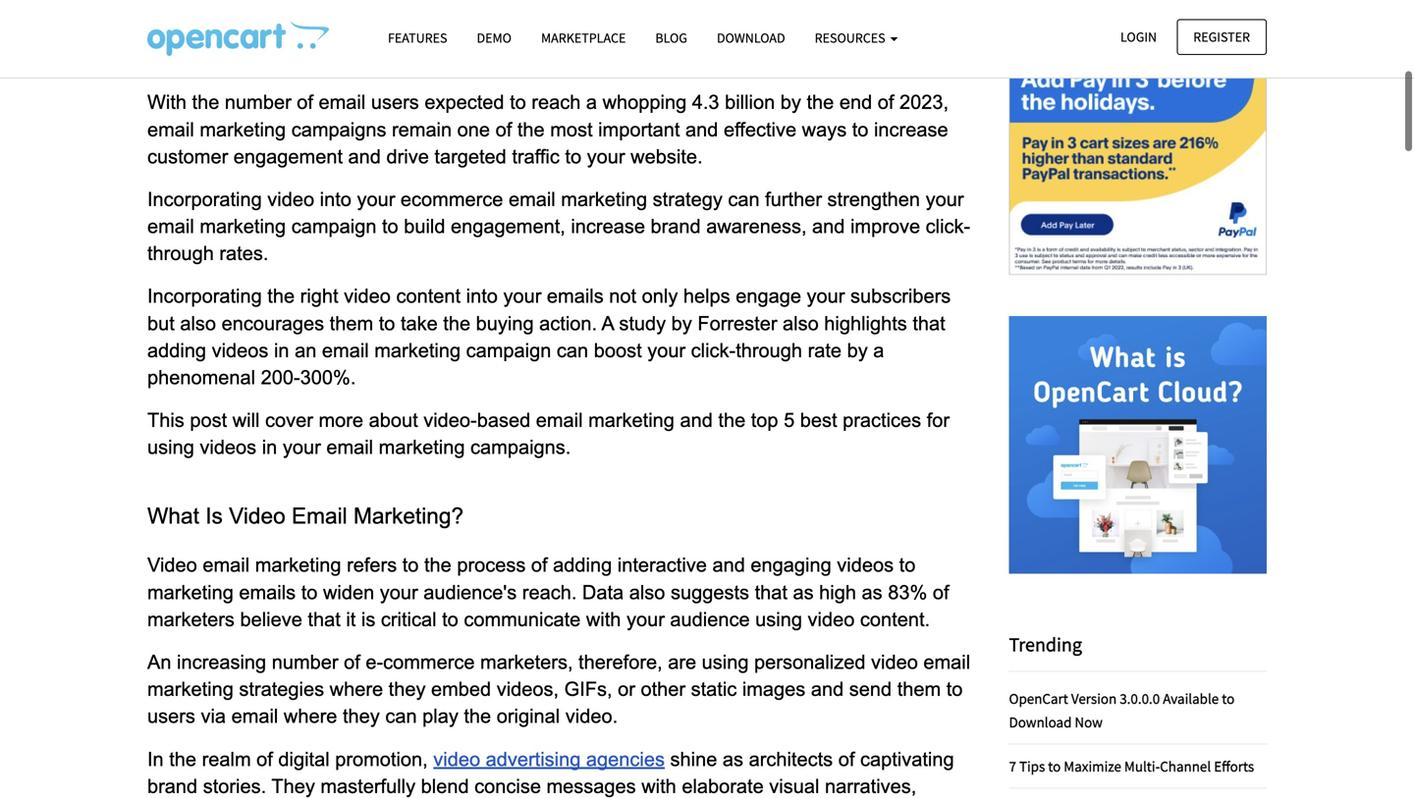 Task type: locate. For each thing, give the bounding box(es) containing it.
0 horizontal spatial them
[[330, 313, 373, 334]]

2 vertical spatial videos
[[837, 555, 894, 576]]

into down engagement
[[320, 189, 352, 210]]

the up the ways at top right
[[807, 92, 834, 113]]

forrester
[[698, 313, 778, 334]]

based
[[477, 410, 531, 431]]

0 horizontal spatial that
[[308, 609, 341, 631]]

can down "action."
[[557, 340, 589, 361]]

0 vertical spatial click-
[[926, 216, 971, 237]]

study
[[619, 313, 666, 334]]

your inside this post will cover more about video-based email marketing and the top 5 best practices for using videos in your email marketing campaigns.
[[283, 437, 321, 459]]

with
[[147, 92, 187, 113]]

adding down but
[[147, 340, 206, 361]]

of inside an increasing number of e-commerce marketers, therefore, are using personalized video email marketing strategies where they embed videos, gifs, or other static images and send them to users via email where they can play the original video.
[[344, 652, 360, 673]]

0 vertical spatial campaign
[[292, 216, 377, 237]]

into inside incorporating the right video content into your emails not only helps engage your subscribers but also encourages them to take the buying action. a study by forrester also highlights that adding videos in an email marketing campaign can boost your click-through rate by a phenomenal 200-300%.
[[466, 286, 498, 307]]

1 horizontal spatial can
[[557, 340, 589, 361]]

0 vertical spatial videos
[[212, 340, 269, 361]]

and down the campaigns
[[348, 146, 381, 167]]

email down is at the left of the page
[[203, 555, 250, 576]]

0 vertical spatial incorporating
[[147, 189, 262, 210]]

0 vertical spatial that
[[913, 313, 946, 334]]

0 horizontal spatial using
[[147, 437, 194, 459]]

1 horizontal spatial that
[[755, 582, 788, 604]]

7 tips to maximize multi-channel efforts link
[[1009, 757, 1255, 776]]

into
[[320, 189, 352, 210], [466, 286, 498, 307]]

as up elaborate
[[723, 749, 744, 771]]

0 vertical spatial they
[[389, 679, 426, 701]]

encourages
[[222, 313, 324, 334]]

brand inside shine as architects of captivating brand stories. they masterfully blend concise messages with elaborate visual narratives
[[147, 776, 198, 798]]

1 horizontal spatial by
[[781, 92, 802, 113]]

0 horizontal spatial a
[[586, 92, 597, 113]]

1 horizontal spatial campaign
[[466, 340, 552, 361]]

expected
[[425, 92, 505, 113]]

incorporating inside incorporating the right video content into your emails not only helps engage your subscribers but also encourages them to take the buying action. a study by forrester also highlights that adding videos in an email marketing campaign can boost your click-through rate by a phenomenal 200-300%.
[[147, 286, 262, 307]]

incorporating for incorporating video into your ecommerce email marketing strategy can further strengthen your email marketing campaign to build engagement, increase brand awareness, and improve click- through rates.
[[147, 189, 262, 210]]

1 horizontal spatial click-
[[926, 216, 971, 237]]

0 horizontal spatial through
[[147, 243, 214, 264]]

blog
[[656, 29, 688, 47]]

an increasing number of e-commerce marketers, therefore, are using personalized video email marketing strategies where they embed videos, gifs, or other static images and send them to users via email where they can play the original video.
[[147, 652, 976, 728]]

commerce
[[383, 652, 475, 673]]

increase inside incorporating video into your ecommerce email marketing strategy can further strengthen your email marketing campaign to build engagement, increase brand awareness, and improve click- through rates.
[[571, 216, 645, 237]]

1 vertical spatial video
[[147, 555, 197, 576]]

increase inside with the number of email users expected to reach a whopping 4.3 billion by the end of 2023, email marketing campaigns remain one of the most important and effective ways to increase customer engagement and drive targeted traffic to your website.
[[874, 119, 949, 140]]

videos down will
[[200, 437, 257, 459]]

click- right improve
[[926, 216, 971, 237]]

download
[[717, 29, 786, 47], [1009, 713, 1072, 732]]

is
[[361, 609, 376, 631]]

using
[[147, 437, 194, 459], [756, 609, 803, 631], [702, 652, 749, 673]]

them
[[330, 313, 373, 334], [898, 679, 941, 701]]

the right take
[[443, 313, 471, 334]]

video
[[268, 189, 314, 210], [344, 286, 391, 307], [808, 609, 855, 631], [871, 652, 918, 673], [434, 749, 480, 771]]

using up personalized
[[756, 609, 803, 631]]

1 vertical spatial a
[[874, 340, 885, 361]]

interactive
[[618, 555, 707, 576]]

video right right
[[344, 286, 391, 307]]

0 horizontal spatial emails
[[239, 582, 296, 604]]

2 vertical spatial that
[[308, 609, 341, 631]]

to left build
[[382, 216, 399, 237]]

1 horizontal spatial into
[[466, 286, 498, 307]]

data
[[583, 582, 624, 604]]

incorporating
[[147, 189, 262, 210], [147, 286, 262, 307]]

1 vertical spatial through
[[736, 340, 803, 361]]

0 horizontal spatial by
[[672, 313, 692, 334]]

and left top
[[680, 410, 713, 431]]

1 horizontal spatial adding
[[553, 555, 612, 576]]

further
[[766, 189, 822, 210]]

email
[[292, 504, 347, 529]]

marketing inside with the number of email users expected to reach a whopping 4.3 billion by the end of 2023, email marketing campaigns remain one of the most important and effective ways to increase customer engagement and drive targeted traffic to your website.
[[200, 119, 286, 140]]

reach
[[532, 92, 581, 113]]

emails up believe
[[239, 582, 296, 604]]

maximize
[[1064, 757, 1122, 776]]

using inside this post will cover more about video-based email marketing and the top 5 best practices for using videos in your email marketing campaigns.
[[147, 437, 194, 459]]

1 horizontal spatial video
[[229, 504, 286, 529]]

0 horizontal spatial into
[[320, 189, 352, 210]]

campaigns.
[[471, 437, 571, 459]]

rate
[[808, 340, 842, 361]]

click-
[[926, 216, 971, 237], [691, 340, 736, 361]]

number
[[225, 92, 292, 113], [272, 652, 339, 673]]

in left an
[[274, 340, 289, 361]]

campaign up right
[[292, 216, 377, 237]]

video inside video email marketing refers to the process of adding interactive and engaging videos to marketing emails to widen your audience's reach. data also suggests that as high as 83% of marketers believe that it is critical to communicate with your audience using video content.
[[147, 555, 197, 576]]

2 incorporating from the top
[[147, 286, 262, 307]]

2 horizontal spatial that
[[913, 313, 946, 334]]

also
[[180, 313, 216, 334], [783, 313, 819, 334], [629, 582, 666, 604]]

users
[[371, 92, 419, 113], [147, 706, 195, 728]]

the up audience's
[[424, 555, 452, 576]]

emails inside incorporating the right video content into your emails not only helps engage your subscribers but also encourages them to take the buying action. a study by forrester also highlights that adding videos in an email marketing campaign can boost your click-through rate by a phenomenal 200-300%.
[[547, 286, 604, 307]]

marketing down 'video-'
[[379, 437, 465, 459]]

number up engagement
[[225, 92, 292, 113]]

also right but
[[180, 313, 216, 334]]

1 horizontal spatial with
[[642, 776, 677, 798]]

2 vertical spatial can
[[385, 706, 417, 728]]

1 vertical spatial can
[[557, 340, 589, 361]]

number up strategies
[[272, 652, 339, 673]]

original
[[497, 706, 560, 728]]

1 vertical spatial click-
[[691, 340, 736, 361]]

by
[[781, 92, 802, 113], [672, 313, 692, 334], [847, 340, 868, 361]]

in
[[274, 340, 289, 361], [262, 437, 277, 459]]

can inside incorporating video into your ecommerce email marketing strategy can further strengthen your email marketing campaign to build engagement, increase brand awareness, and improve click- through rates.
[[728, 189, 760, 210]]

marketplace
[[541, 29, 626, 47]]

videos up "high"
[[837, 555, 894, 576]]

0 horizontal spatial video
[[147, 555, 197, 576]]

efforts
[[1215, 757, 1255, 776]]

website.
[[631, 146, 703, 167]]

1 vertical spatial using
[[756, 609, 803, 631]]

1 vertical spatial download
[[1009, 713, 1072, 732]]

0 vertical spatial by
[[781, 92, 802, 113]]

campaign inside incorporating the right video content into your emails not only helps engage your subscribers but also encourages them to take the buying action. a study by forrester also highlights that adding videos in an email marketing campaign can boost your click-through rate by a phenomenal 200-300%.
[[466, 340, 552, 361]]

incorporating down customer at left
[[147, 189, 262, 210]]

1 vertical spatial videos
[[200, 437, 257, 459]]

1 horizontal spatial brand
[[651, 216, 701, 237]]

number for the
[[225, 92, 292, 113]]

click- down forrester
[[691, 340, 736, 361]]

in down cover on the left of the page
[[262, 437, 277, 459]]

0 horizontal spatial increase
[[571, 216, 645, 237]]

campaign down buying on the left
[[466, 340, 552, 361]]

them inside an increasing number of e-commerce marketers, therefore, are using personalized video email marketing strategies where they embed videos, gifs, or other static images and send them to users via email where they can play the original video.
[[898, 679, 941, 701]]

they down commerce
[[389, 679, 426, 701]]

as down engaging
[[793, 582, 814, 604]]

e-
[[366, 652, 383, 673]]

300%.
[[300, 367, 356, 389]]

0 vertical spatial a
[[586, 92, 597, 113]]

the left top
[[719, 410, 746, 431]]

marketers
[[147, 609, 235, 631]]

with down agencies
[[642, 776, 677, 798]]

engagement,
[[451, 216, 566, 237]]

and up suggests on the bottom of page
[[713, 555, 746, 576]]

can inside incorporating the right video content into your emails not only helps engage your subscribers but also encourages them to take the buying action. a study by forrester also highlights that adding videos in an email marketing campaign can boost your click-through rate by a phenomenal 200-300%.
[[557, 340, 589, 361]]

1 vertical spatial campaign
[[466, 340, 552, 361]]

0 vertical spatial emails
[[547, 286, 604, 307]]

of up reach. at the left bottom of page
[[531, 555, 548, 576]]

by right billion
[[781, 92, 802, 113]]

0 horizontal spatial with
[[586, 609, 621, 631]]

video up send
[[871, 652, 918, 673]]

1 vertical spatial incorporating
[[147, 286, 262, 307]]

personalized
[[755, 652, 866, 673]]

video inside incorporating the right video content into your emails not only helps engage your subscribers but also encourages them to take the buying action. a study by forrester also highlights that adding videos in an email marketing campaign can boost your click-through rate by a phenomenal 200-300%.
[[344, 286, 391, 307]]

email up 300%.
[[322, 340, 369, 361]]

demo link
[[462, 21, 527, 55]]

embed
[[431, 679, 491, 701]]

where down strategies
[[284, 706, 337, 728]]

opencart cloud image
[[1009, 316, 1267, 574]]

with
[[586, 609, 621, 631], [642, 776, 677, 798]]

they
[[389, 679, 426, 701], [343, 706, 380, 728]]

by down the only
[[672, 313, 692, 334]]

to right available
[[1222, 689, 1235, 708]]

to inside 'opencart version 3.0.0.0 available to download now'
[[1222, 689, 1235, 708]]

videos inside video email marketing refers to the process of adding interactive and engaging videos to marketing emails to widen your audience's reach. data also suggests that as high as 83% of marketers believe that it is critical to communicate with your audience using video content.
[[837, 555, 894, 576]]

1 horizontal spatial emails
[[547, 286, 604, 307]]

of right "one"
[[496, 119, 512, 140]]

download up billion
[[717, 29, 786, 47]]

2 horizontal spatial using
[[756, 609, 803, 631]]

increase down 2023,
[[874, 119, 949, 140]]

emails inside video email marketing refers to the process of adding interactive and engaging videos to marketing emails to widen your audience's reach. data also suggests that as high as 83% of marketers believe that it is critical to communicate with your audience using video content.
[[239, 582, 296, 604]]

2 horizontal spatial as
[[862, 582, 883, 604]]

they up promotion,
[[343, 706, 380, 728]]

of inside shine as architects of captivating brand stories. they masterfully blend concise messages with elaborate visual narratives
[[839, 749, 855, 771]]

email
[[319, 92, 366, 113], [147, 119, 194, 140], [509, 189, 556, 210], [147, 216, 194, 237], [322, 340, 369, 361], [536, 410, 583, 431], [326, 437, 373, 459], [203, 555, 250, 576], [924, 652, 971, 673], [231, 706, 278, 728]]

that down subscribers
[[913, 313, 946, 334]]

campaign inside incorporating video into your ecommerce email marketing strategy can further strengthen your email marketing campaign to build engagement, increase brand awareness, and improve click- through rates.
[[292, 216, 377, 237]]

increase
[[874, 119, 949, 140], [571, 216, 645, 237]]

of left e-
[[344, 652, 360, 673]]

video down engagement
[[268, 189, 314, 210]]

to left widen
[[301, 582, 318, 604]]

0 horizontal spatial they
[[343, 706, 380, 728]]

users left via
[[147, 706, 195, 728]]

brand down in
[[147, 776, 198, 798]]

0 horizontal spatial adding
[[147, 340, 206, 361]]

1 horizontal spatial increase
[[874, 119, 949, 140]]

a
[[602, 313, 614, 334]]

using inside an increasing number of e-commerce marketers, therefore, are using personalized video email marketing strategies where they embed videos, gifs, or other static images and send them to users via email where they can play the original video.
[[702, 652, 749, 673]]

and
[[686, 119, 719, 140], [348, 146, 381, 167], [813, 216, 845, 237], [680, 410, 713, 431], [713, 555, 746, 576], [811, 679, 844, 701]]

highlights
[[825, 313, 908, 334]]

them inside incorporating the right video content into your emails not only helps engage your subscribers but also encourages them to take the buying action. a study by forrester also highlights that adding videos in an email marketing campaign can boost your click-through rate by a phenomenal 200-300%.
[[330, 313, 373, 334]]

login
[[1121, 28, 1157, 46]]

helps
[[684, 286, 731, 307]]

1 vertical spatial number
[[272, 652, 339, 673]]

1 incorporating from the top
[[147, 189, 262, 210]]

register link
[[1177, 19, 1267, 55]]

video down "high"
[[808, 609, 855, 631]]

0 vertical spatial can
[[728, 189, 760, 210]]

0 horizontal spatial can
[[385, 706, 417, 728]]

0 horizontal spatial campaign
[[292, 216, 377, 237]]

email down with
[[147, 119, 194, 140]]

emails
[[547, 286, 604, 307], [239, 582, 296, 604]]

that down engaging
[[755, 582, 788, 604]]

1 horizontal spatial download
[[1009, 713, 1072, 732]]

1 horizontal spatial using
[[702, 652, 749, 673]]

video down the "what"
[[147, 555, 197, 576]]

using down this
[[147, 437, 194, 459]]

0 horizontal spatial brand
[[147, 776, 198, 798]]

with inside video email marketing refers to the process of adding interactive and engaging videos to marketing emails to widen your audience's reach. data also suggests that as high as 83% of marketers believe that it is critical to communicate with your audience using video content.
[[586, 609, 621, 631]]

can up awareness,
[[728, 189, 760, 210]]

0 horizontal spatial users
[[147, 706, 195, 728]]

tips
[[1020, 757, 1046, 776]]

users inside with the number of email users expected to reach a whopping 4.3 billion by the end of 2023, email marketing campaigns remain one of the most important and effective ways to increase customer engagement and drive targeted traffic to your website.
[[371, 92, 419, 113]]

1 vertical spatial brand
[[147, 776, 198, 798]]

0 vertical spatial them
[[330, 313, 373, 334]]

them right send
[[898, 679, 941, 701]]

1 vertical spatial increase
[[571, 216, 645, 237]]

as right "high"
[[862, 582, 883, 604]]

2 vertical spatial by
[[847, 340, 868, 361]]

with down data
[[586, 609, 621, 631]]

with the number of email users expected to reach a whopping 4.3 billion by the end of 2023, email marketing campaigns remain one of the most important and effective ways to increase customer engagement and drive targeted traffic to your website.
[[147, 92, 955, 167]]

0 vertical spatial download
[[717, 29, 786, 47]]

1 horizontal spatial also
[[629, 582, 666, 604]]

increase up not
[[571, 216, 645, 237]]

0 vertical spatial brand
[[651, 216, 701, 237]]

to left reach
[[510, 92, 526, 113]]

1 vertical spatial them
[[898, 679, 941, 701]]

1 horizontal spatial a
[[874, 340, 885, 361]]

your down important
[[587, 146, 625, 167]]

what
[[147, 504, 199, 529]]

0 horizontal spatial as
[[723, 749, 744, 771]]

1 vertical spatial with
[[642, 776, 677, 798]]

communicate
[[464, 609, 581, 631]]

video
[[229, 504, 286, 529], [147, 555, 197, 576]]

5
[[784, 410, 795, 431]]

campaign
[[292, 216, 377, 237], [466, 340, 552, 361]]

1 vertical spatial into
[[466, 286, 498, 307]]

number inside with the number of email users expected to reach a whopping 4.3 billion by the end of 2023, email marketing campaigns remain one of the most important and effective ways to increase customer engagement and drive targeted traffic to your website.
[[225, 92, 292, 113]]

0 vertical spatial through
[[147, 243, 214, 264]]

strategy
[[653, 189, 723, 210]]

0 vertical spatial with
[[586, 609, 621, 631]]

2 horizontal spatial can
[[728, 189, 760, 210]]

0 vertical spatial adding
[[147, 340, 206, 361]]

available
[[1163, 689, 1219, 708]]

boost
[[594, 340, 642, 361]]

and down personalized
[[811, 679, 844, 701]]

0 vertical spatial users
[[371, 92, 419, 113]]

1 horizontal spatial them
[[898, 679, 941, 701]]

top 6 video email marketing best practices to grow your e-commerce business image
[[147, 21, 329, 56]]

with inside shine as architects of captivating brand stories. they masterfully blend concise messages with elaborate visual narratives
[[642, 776, 677, 798]]

0 horizontal spatial click-
[[691, 340, 736, 361]]

brand down strategy
[[651, 216, 701, 237]]

more
[[319, 410, 364, 431]]

1 vertical spatial users
[[147, 706, 195, 728]]

the inside video email marketing refers to the process of adding interactive and engaging videos to marketing emails to widen your audience's reach. data also suggests that as high as 83% of marketers believe that it is critical to communicate with your audience using video content.
[[424, 555, 452, 576]]

2 vertical spatial using
[[702, 652, 749, 673]]

0 vertical spatial using
[[147, 437, 194, 459]]

digital
[[278, 749, 330, 771]]

email up engagement,
[[509, 189, 556, 210]]

marketing up via
[[147, 679, 234, 701]]

adding up data
[[553, 555, 612, 576]]

0 vertical spatial number
[[225, 92, 292, 113]]

videos down encourages
[[212, 340, 269, 361]]

incorporating inside incorporating video into your ecommerce email marketing strategy can further strengthen your email marketing campaign to build engagement, increase brand awareness, and improve click- through rates.
[[147, 189, 262, 210]]

increasing
[[177, 652, 266, 673]]

download link
[[702, 21, 800, 55]]

into up buying on the left
[[466, 286, 498, 307]]

the up traffic
[[518, 119, 545, 140]]

1 vertical spatial in
[[262, 437, 277, 459]]

to inside incorporating the right video content into your emails not only helps engage your subscribers but also encourages them to take the buying action. a study by forrester also highlights that adding videos in an email marketing campaign can boost your click-through rate by a phenomenal 200-300%.
[[379, 313, 395, 334]]

the right in
[[169, 749, 197, 771]]

0 vertical spatial into
[[320, 189, 352, 210]]

0 vertical spatial in
[[274, 340, 289, 361]]

number inside an increasing number of e-commerce marketers, therefore, are using personalized video email marketing strategies where they embed videos, gifs, or other static images and send them to users via email where they can play the original video.
[[272, 652, 339, 673]]

1 horizontal spatial users
[[371, 92, 419, 113]]

videos
[[212, 340, 269, 361], [200, 437, 257, 459], [837, 555, 894, 576]]

1 vertical spatial emails
[[239, 582, 296, 604]]

1 vertical spatial adding
[[553, 555, 612, 576]]

0 horizontal spatial download
[[717, 29, 786, 47]]

2 horizontal spatial also
[[783, 313, 819, 334]]

1 horizontal spatial through
[[736, 340, 803, 361]]

this
[[147, 410, 184, 431]]

marketing up marketers
[[147, 582, 234, 604]]

widen
[[323, 582, 375, 604]]

promotion,
[[335, 749, 428, 771]]

channel
[[1161, 757, 1212, 776]]

through inside incorporating the right video content into your emails not only helps engage your subscribers but also encourages them to take the buying action. a study by forrester also highlights that adding videos in an email marketing campaign can boost your click-through rate by a phenomenal 200-300%.
[[736, 340, 803, 361]]

video right is at the left of the page
[[229, 504, 286, 529]]

as inside shine as architects of captivating brand stories. they masterfully blend concise messages with elaborate visual narratives
[[723, 749, 744, 771]]

in inside this post will cover more about video-based email marketing and the top 5 best practices for using videos in your email marketing campaigns.
[[262, 437, 277, 459]]

to right send
[[947, 679, 963, 701]]

only
[[642, 286, 678, 307]]

top
[[751, 410, 779, 431]]

opencart version 3.0.0.0 available to download now
[[1009, 689, 1235, 732]]

to left take
[[379, 313, 395, 334]]

incorporating the right video content into your emails not only helps engage your subscribers but also encourages them to take the buying action. a study by forrester also highlights that adding videos in an email marketing campaign can boost your click-through rate by a phenomenal 200-300%.
[[147, 286, 957, 389]]



Task type: vqa. For each thing, say whether or not it's contained in the screenshot.
brand to the bottom
yes



Task type: describe. For each thing, give the bounding box(es) containing it.
traffic
[[512, 146, 560, 167]]

content
[[396, 286, 461, 307]]

for
[[927, 410, 950, 431]]

take
[[401, 313, 438, 334]]

send
[[850, 679, 892, 701]]

1 horizontal spatial they
[[389, 679, 426, 701]]

one
[[458, 119, 490, 140]]

4.3
[[692, 92, 720, 113]]

of right 83%
[[933, 582, 950, 604]]

build
[[404, 216, 446, 237]]

to down end
[[853, 119, 869, 140]]

customer
[[147, 146, 228, 167]]

7
[[1009, 757, 1017, 776]]

marketing down what is video email marketing?
[[255, 555, 341, 576]]

click- inside incorporating video into your ecommerce email marketing strategy can further strengthen your email marketing campaign to build engagement, increase brand awareness, and improve click- through rates.
[[926, 216, 971, 237]]

engage
[[736, 286, 802, 307]]

campaigns
[[292, 119, 387, 140]]

of up the campaigns
[[297, 92, 313, 113]]

phenomenal
[[147, 367, 256, 389]]

email inside incorporating the right video content into your emails not only helps engage your subscribers but also encourages them to take the buying action. a study by forrester also highlights that adding videos in an email marketing campaign can boost your click-through rate by a phenomenal 200-300%.
[[322, 340, 369, 361]]

cover
[[265, 410, 313, 431]]

marketing inside an increasing number of e-commerce marketers, therefore, are using personalized video email marketing strategies where they embed videos, gifs, or other static images and send them to users via email where they can play the original video.
[[147, 679, 234, 701]]

remain
[[392, 119, 452, 140]]

using inside video email marketing refers to the process of adding interactive and engaging videos to marketing emails to widen your audience's reach. data also suggests that as high as 83% of marketers believe that it is critical to communicate with your audience using video content.
[[756, 609, 803, 631]]

drive
[[387, 146, 429, 167]]

right
[[300, 286, 339, 307]]

email down more
[[326, 437, 373, 459]]

incorporating for incorporating the right video content into your emails not only helps engage your subscribers but also encourages them to take the buying action. a study by forrester also highlights that adding videos in an email marketing campaign can boost your click-through rate by a phenomenal 200-300%.
[[147, 286, 262, 307]]

now
[[1075, 713, 1103, 732]]

video inside an increasing number of e-commerce marketers, therefore, are using personalized video email marketing strategies where they embed videos, gifs, or other static images and send them to users via email where they can play the original video.
[[871, 652, 918, 673]]

your down study at the top left
[[648, 340, 686, 361]]

video email marketing refers to the process of adding interactive and engaging videos to marketing emails to widen your audience's reach. data also suggests that as high as 83% of marketers believe that it is critical to communicate with your audience using video content.
[[147, 555, 955, 631]]

video up the blend
[[434, 749, 480, 771]]

2 horizontal spatial by
[[847, 340, 868, 361]]

0 horizontal spatial also
[[180, 313, 216, 334]]

awareness,
[[707, 216, 807, 237]]

practices
[[843, 410, 922, 431]]

reach.
[[522, 582, 577, 604]]

0 vertical spatial where
[[330, 679, 383, 701]]

rates.
[[219, 243, 269, 264]]

brand inside incorporating video into your ecommerce email marketing strategy can further strengthen your email marketing campaign to build engagement, increase brand awareness, and improve click- through rates.
[[651, 216, 701, 237]]

by inside with the number of email users expected to reach a whopping 4.3 billion by the end of 2023, email marketing campaigns remain one of the most important and effective ways to increase customer engagement and drive targeted traffic to your website.
[[781, 92, 802, 113]]

the inside this post will cover more about video-based email marketing and the top 5 best practices for using videos in your email marketing campaigns.
[[719, 410, 746, 431]]

what is video email marketing?
[[147, 504, 464, 529]]

1 horizontal spatial as
[[793, 582, 814, 604]]

video advertising agencies link
[[434, 747, 665, 772]]

marketing down the 'boost' at top left
[[589, 410, 675, 431]]

1 vertical spatial that
[[755, 582, 788, 604]]

will
[[233, 410, 260, 431]]

a inside incorporating the right video content into your emails not only helps engage your subscribers but also encourages them to take the buying action. a study by forrester also highlights that adding videos in an email marketing campaign can boost your click-through rate by a phenomenal 200-300%.
[[874, 340, 885, 361]]

7 tips to maximize multi-channel efforts
[[1009, 757, 1255, 776]]

click- inside incorporating the right video content into your emails not only helps engage your subscribers but also encourages them to take the buying action. a study by forrester also highlights that adding videos in an email marketing campaign can boost your click-through rate by a phenomenal 200-300%.
[[691, 340, 736, 361]]

images
[[743, 679, 806, 701]]

email down customer at left
[[147, 216, 194, 237]]

best
[[800, 410, 838, 431]]

and inside an increasing number of e-commerce marketers, therefore, are using personalized video email marketing strategies where they embed videos, gifs, or other static images and send them to users via email where they can play the original video.
[[811, 679, 844, 701]]

your down drive
[[357, 189, 395, 210]]

believe
[[240, 609, 302, 631]]

and down the '4.3'
[[686, 119, 719, 140]]

most
[[550, 119, 593, 140]]

can inside an increasing number of e-commerce marketers, therefore, are using personalized video email marketing strategies where they embed videos, gifs, or other static images and send them to users via email where they can play the original video.
[[385, 706, 417, 728]]

of right end
[[878, 92, 894, 113]]

trending
[[1009, 632, 1083, 657]]

but
[[147, 313, 175, 334]]

advertising
[[486, 749, 581, 771]]

engagement
[[234, 146, 343, 167]]

into inside incorporating video into your ecommerce email marketing strategy can further strengthen your email marketing campaign to build engagement, increase brand awareness, and improve click- through rates.
[[320, 189, 352, 210]]

concise
[[475, 776, 541, 798]]

opencart version 3.0.0.0 available to download now link
[[1009, 689, 1235, 732]]

demo
[[477, 29, 512, 47]]

refers
[[347, 555, 397, 576]]

to up 83%
[[900, 555, 916, 576]]

an
[[147, 652, 171, 673]]

audience
[[670, 609, 750, 631]]

1 vertical spatial where
[[284, 706, 337, 728]]

and inside this post will cover more about video-based email marketing and the top 5 best practices for using videos in your email marketing campaigns.
[[680, 410, 713, 431]]

of right realm
[[257, 749, 273, 771]]

engaging
[[751, 555, 832, 576]]

to down the most
[[565, 146, 582, 167]]

1 vertical spatial by
[[672, 313, 692, 334]]

paypal blog image
[[1009, 39, 1267, 296]]

masterfully
[[321, 776, 416, 798]]

download inside download link
[[717, 29, 786, 47]]

email up campaigns.
[[536, 410, 583, 431]]

adding inside video email marketing refers to the process of adding interactive and engaging videos to marketing emails to widen your audience's reach. data also suggests that as high as 83% of marketers believe that it is critical to communicate with your audience using video content.
[[553, 555, 612, 576]]

your right "strengthen" at right
[[926, 189, 964, 210]]

marketing up 'rates.'
[[200, 216, 286, 237]]

adding inside incorporating the right video content into your emails not only helps engage your subscribers but also encourages them to take the buying action. a study by forrester also highlights that adding videos in an email marketing campaign can boost your click-through rate by a phenomenal 200-300%.
[[147, 340, 206, 361]]

important
[[598, 119, 680, 140]]

0 vertical spatial video
[[229, 504, 286, 529]]

the up encourages
[[268, 286, 295, 307]]

email up the campaigns
[[319, 92, 366, 113]]

and inside video email marketing refers to the process of adding interactive and engaging videos to marketing emails to widen your audience's reach. data also suggests that as high as 83% of marketers believe that it is critical to communicate with your audience using video content.
[[713, 555, 746, 576]]

your up buying on the left
[[503, 286, 542, 307]]

videos inside incorporating the right video content into your emails not only helps engage your subscribers but also encourages them to take the buying action. a study by forrester also highlights that adding videos in an email marketing campaign can boost your click-through rate by a phenomenal 200-300%.
[[212, 340, 269, 361]]

in
[[147, 749, 164, 771]]

shine as architects of captivating brand stories. they masterfully blend concise messages with elaborate visual narratives
[[147, 749, 960, 799]]

a inside with the number of email users expected to reach a whopping 4.3 billion by the end of 2023, email marketing campaigns remain one of the most important and effective ways to increase customer engagement and drive targeted traffic to your website.
[[586, 92, 597, 113]]

features link
[[373, 21, 462, 55]]

video.
[[566, 706, 618, 728]]

your up highlights
[[807, 286, 845, 307]]

suggests
[[671, 582, 750, 604]]

to down audience's
[[442, 609, 459, 631]]

whopping
[[603, 92, 687, 113]]

to right refers
[[403, 555, 419, 576]]

your up critical
[[380, 582, 418, 604]]

play
[[423, 706, 459, 728]]

are
[[668, 652, 697, 673]]

video-
[[424, 410, 477, 431]]

videos,
[[497, 679, 559, 701]]

they
[[272, 776, 315, 798]]

video inside video email marketing refers to the process of adding interactive and engaging videos to marketing emails to widen your audience's reach. data also suggests that as high as 83% of marketers believe that it is critical to communicate with your audience using video content.
[[808, 609, 855, 631]]

that inside incorporating the right video content into your emails not only helps engage your subscribers but also encourages them to take the buying action. a study by forrester also highlights that adding videos in an email marketing campaign can boost your click-through rate by a phenomenal 200-300%.
[[913, 313, 946, 334]]

agencies
[[586, 749, 665, 771]]

or
[[618, 679, 636, 701]]

blend
[[421, 776, 469, 798]]

email down strategies
[[231, 706, 278, 728]]

video inside incorporating video into your ecommerce email marketing strategy can further strengthen your email marketing campaign to build engagement, increase brand awareness, and improve click- through rates.
[[268, 189, 314, 210]]

also inside video email marketing refers to the process of adding interactive and engaging videos to marketing emails to widen your audience's reach. data also suggests that as high as 83% of marketers believe that it is critical to communicate with your audience using video content.
[[629, 582, 666, 604]]

marketing inside incorporating the right video content into your emails not only helps engage your subscribers but also encourages them to take the buying action. a study by forrester also highlights that adding videos in an email marketing campaign can boost your click-through rate by a phenomenal 200-300%.
[[375, 340, 461, 361]]

videos inside this post will cover more about video-based email marketing and the top 5 best practices for using videos in your email marketing campaigns.
[[200, 437, 257, 459]]

your inside with the number of email users expected to reach a whopping 4.3 billion by the end of 2023, email marketing campaigns remain one of the most important and effective ways to increase customer engagement and drive targeted traffic to your website.
[[587, 146, 625, 167]]

83%
[[888, 582, 928, 604]]

to inside an increasing number of e-commerce marketers, therefore, are using personalized video email marketing strategies where they embed videos, gifs, or other static images and send them to users via email where they can play the original video.
[[947, 679, 963, 701]]

marketing down the website. on the left top of the page
[[561, 189, 648, 210]]

download inside 'opencart version 3.0.0.0 available to download now'
[[1009, 713, 1072, 732]]

through inside incorporating video into your ecommerce email marketing strategy can further strengthen your email marketing campaign to build engagement, increase brand awareness, and improve click- through rates.
[[147, 243, 214, 264]]

2023,
[[900, 92, 949, 113]]

the inside an increasing number of e-commerce marketers, therefore, are using personalized video email marketing strategies where they embed videos, gifs, or other static images and send them to users via email where they can play the original video.
[[464, 706, 491, 728]]

content.
[[861, 609, 930, 631]]

to right tips
[[1049, 757, 1061, 776]]

resources link
[[800, 21, 913, 55]]

shine
[[671, 749, 718, 771]]

realm
[[202, 749, 251, 771]]

messages
[[547, 776, 636, 798]]

process
[[457, 555, 526, 576]]

strengthen
[[828, 189, 921, 210]]

in inside incorporating the right video content into your emails not only helps engage your subscribers but also encourages them to take the buying action. a study by forrester also highlights that adding videos in an email marketing campaign can boost your click-through rate by a phenomenal 200-300%.
[[274, 340, 289, 361]]

users inside an increasing number of e-commerce marketers, therefore, are using personalized video email marketing strategies where they embed videos, gifs, or other static images and send them to users via email where they can play the original video.
[[147, 706, 195, 728]]

email inside video email marketing refers to the process of adding interactive and engaging videos to marketing emails to widen your audience's reach. data also suggests that as high as 83% of marketers believe that it is critical to communicate with your audience using video content.
[[203, 555, 250, 576]]

audience's
[[424, 582, 517, 604]]

and inside incorporating video into your ecommerce email marketing strategy can further strengthen your email marketing campaign to build engagement, increase brand awareness, and improve click- through rates.
[[813, 216, 845, 237]]

register
[[1194, 28, 1251, 46]]

via
[[201, 706, 226, 728]]

marketplace link
[[527, 21, 641, 55]]

multi-
[[1125, 757, 1161, 776]]

targeted
[[435, 146, 507, 167]]

to inside incorporating video into your ecommerce email marketing strategy can further strengthen your email marketing campaign to build engagement, increase brand awareness, and improve click- through rates.
[[382, 216, 399, 237]]

email down content.
[[924, 652, 971, 673]]

blog link
[[641, 21, 702, 55]]

buying
[[476, 313, 534, 334]]

elaborate
[[682, 776, 764, 798]]

your up therefore,
[[627, 609, 665, 631]]

number for increasing
[[272, 652, 339, 673]]

1 vertical spatial they
[[343, 706, 380, 728]]

static
[[691, 679, 737, 701]]

the right with
[[192, 92, 219, 113]]

post
[[190, 410, 227, 431]]

opencart
[[1009, 689, 1069, 708]]

strategies
[[239, 679, 324, 701]]

subscribers
[[851, 286, 951, 307]]



